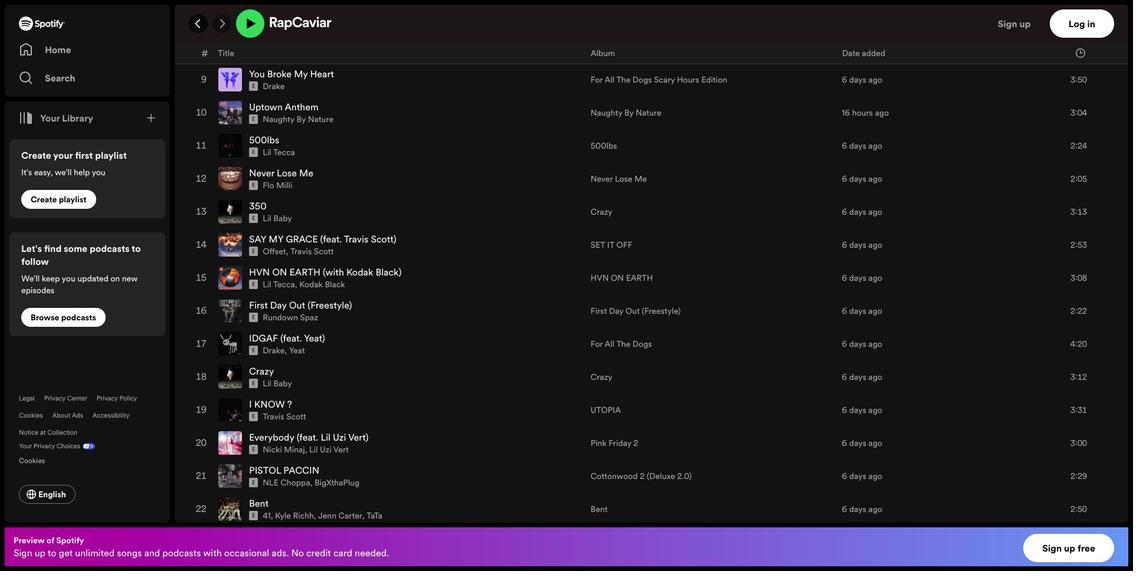 Task type: describe. For each thing, give the bounding box(es) containing it.
mmhmm cell
[[218, 0, 582, 30]]

2 cookies link from the top
[[19, 454, 54, 467]]

1 horizontal spatial never lose me link
[[591, 173, 647, 185]]

nicki minaj , lil uzi vert
[[263, 444, 349, 456]]

flo milli link
[[263, 180, 293, 191]]

ftcu link
[[249, 34, 274, 47]]

travis inside say my grace (feat. travis scott) e
[[344, 233, 369, 246]]

crazy e
[[249, 365, 274, 387]]

flo milli
[[263, 180, 293, 191]]

ago for everybody (feat. lil uzi vert)
[[869, 438, 883, 449]]

english button
[[19, 485, 76, 504]]

sign up free
[[1043, 542, 1096, 555]]

bent cell
[[218, 494, 582, 526]]

you broke my heart e
[[249, 67, 334, 90]]

paccin
[[284, 464, 320, 477]]

everybody
[[249, 431, 294, 444]]

on for hvn on earth (with kodak black) e
[[272, 266, 287, 279]]

, inside idgaf (feat. yeat) 'cell'
[[285, 345, 287, 357]]

home
[[45, 43, 71, 56]]

lil baby link for crazy
[[263, 378, 292, 390]]

i
[[249, 398, 252, 411]]

rundown spaz link
[[263, 312, 318, 324]]

privacy down at
[[34, 442, 55, 451]]

days for never lose me
[[850, 173, 867, 185]]

say my grace (feat. travis scott) cell
[[218, 229, 582, 261]]

find
[[44, 242, 62, 255]]

for all the dogs scary hours edition
[[591, 74, 728, 86]]

scary
[[654, 74, 675, 86]]

english
[[38, 489, 66, 501]]

by inside uptown anthem 'cell'
[[297, 113, 306, 125]]

library
[[62, 112, 93, 125]]

set
[[591, 239, 605, 251]]

earth for hvn on earth (with kodak black) e
[[290, 266, 321, 279]]

go forward image
[[217, 19, 227, 28]]

uptown anthem e
[[249, 100, 319, 123]]

never lose me e
[[249, 167, 314, 189]]

browse podcasts link
[[21, 308, 106, 327]]

playlist inside button
[[59, 194, 87, 206]]

hvn on earth link
[[591, 272, 653, 284]]

uptown anthem cell
[[218, 97, 582, 129]]

for for you broke my heart
[[591, 74, 603, 86]]

lil inside 500lbs 'cell'
[[263, 147, 272, 158]]

let's
[[21, 242, 42, 255]]

e inside say my grace (feat. travis scott) e
[[252, 248, 255, 255]]

nicki minaj link
[[263, 444, 305, 456]]

1 horizontal spatial by
[[625, 107, 634, 119]]

earth for hvn on earth
[[626, 272, 653, 284]]

1 cookies link from the top
[[19, 412, 43, 420]]

e inside bent e
[[252, 513, 255, 520]]

6 for say my grace (feat. travis scott)
[[842, 239, 848, 251]]

ago for 350
[[869, 206, 883, 218]]

browse podcasts
[[31, 312, 96, 324]]

idgaf (feat. yeat) e
[[249, 332, 325, 354]]

idgaf (feat. yeat) cell
[[218, 328, 582, 360]]

create your first playlist it's easy, we'll help you
[[21, 149, 127, 178]]

milli
[[276, 180, 293, 191]]

6 days ago for bent
[[842, 504, 883, 516]]

scott inside i know ? cell
[[286, 411, 306, 423]]

0 horizontal spatial bent link
[[249, 497, 269, 510]]

(feat. inside say my grace (feat. travis scott) e
[[320, 233, 342, 246]]

playlist inside the "create your first playlist it's easy, we'll help you"
[[95, 149, 127, 162]]

on for hvn on earth
[[611, 272, 624, 284]]

naughty by nature for "naughty by nature" link to the left
[[263, 113, 334, 125]]

crazy link down drake , yeat at left bottom
[[249, 365, 274, 378]]

explicit element for idgaf
[[249, 346, 258, 356]]

cottonwood 2 (deluxe 2.0) link
[[591, 471, 692, 483]]

edition
[[702, 74, 728, 86]]

41 link
[[263, 510, 271, 522]]

e inside 500lbs e
[[252, 149, 255, 156]]

you broke my heart link
[[249, 67, 334, 80]]

3:08
[[1071, 272, 1088, 284]]

3:00
[[1071, 438, 1088, 449]]

ftcu
[[249, 34, 274, 47]]

offset link
[[263, 246, 286, 258]]

and
[[144, 547, 160, 560]]

e inside you broke my heart e
[[252, 83, 255, 90]]

notice
[[19, 429, 38, 438]]

lil tecca link inside 500lbs 'cell'
[[263, 147, 295, 158]]

sign for sign up free
[[1043, 542, 1062, 555]]

lose for never lose me e
[[277, 167, 297, 180]]

1 horizontal spatial naughty by nature link
[[591, 107, 662, 119]]

california consumer privacy act (ccpa) opt-out icon image
[[80, 442, 95, 454]]

first for first day out (freestyle) e
[[249, 299, 268, 312]]

500lbs for 500lbs
[[591, 140, 617, 152]]

2:53
[[1071, 239, 1088, 251]]

e inside mmhmm e
[[252, 17, 255, 24]]

updated
[[78, 273, 108, 285]]

kodak inside hvn on earth (with kodak black) e
[[347, 266, 373, 279]]

set it off link
[[591, 239, 633, 251]]

pink friday 2 link for 3:00
[[591, 438, 639, 449]]

podcasts inside let's find some podcasts to follow we'll keep you updated on new episodes
[[90, 242, 130, 255]]

legal
[[19, 394, 35, 403]]

days for say my grace (feat. travis scott)
[[850, 239, 867, 251]]

say
[[249, 233, 266, 246]]

some
[[64, 242, 87, 255]]

6 for mmhmm
[[842, 8, 848, 20]]

preview
[[14, 535, 45, 547]]

6 days ago for crazy
[[842, 372, 883, 383]]

crazy link for crazy
[[591, 372, 613, 383]]

lil baby for crazy
[[263, 378, 292, 390]]

center
[[67, 394, 87, 403]]

lil baby for 350
[[263, 213, 292, 225]]

bigxthaplug link for mmhmm
[[263, 14, 308, 26]]

e inside idgaf (feat. yeat) e
[[252, 347, 255, 354]]

dogs for you broke my heart
[[633, 74, 652, 86]]

ago for hvn on earth (with kodak black)
[[869, 272, 883, 284]]

pistol paccin cell
[[218, 461, 582, 493]]

pistol paccin e
[[249, 464, 320, 487]]

never for never lose me e
[[249, 167, 275, 180]]

1 horizontal spatial nature
[[636, 107, 662, 119]]

2:24
[[1071, 140, 1088, 152]]

explicit element for never
[[249, 181, 258, 190]]

friday for 2:52
[[609, 41, 632, 53]]

about ads link
[[52, 412, 83, 420]]

i know ? e
[[249, 398, 292, 421]]

vert
[[333, 444, 349, 456]]

all for you broke my heart
[[605, 74, 615, 86]]

3:31
[[1071, 405, 1088, 416]]

6 for never lose me
[[842, 173, 848, 185]]

days for crazy
[[850, 372, 867, 383]]

mmhmm e
[[249, 1, 288, 24]]

6 for 350
[[842, 206, 848, 218]]

1 horizontal spatial first day out (freestyle) link
[[591, 305, 681, 317]]

utopia link
[[591, 405, 621, 416]]

(with
[[323, 266, 344, 279]]

days for 350
[[850, 206, 867, 218]]

0 horizontal spatial uzi
[[320, 444, 332, 456]]

6 for i know ?
[[842, 405, 848, 416]]

e inside i know ? e
[[252, 413, 255, 421]]

you for first
[[92, 167, 106, 178]]

1 horizontal spatial bent link
[[591, 504, 608, 516]]

crazy cell
[[218, 362, 582, 393]]

naughty by nature for "naughty by nature" link to the right
[[591, 107, 662, 119]]

notice at collection link
[[19, 429, 77, 438]]

(deluxe
[[647, 471, 676, 483]]

# row
[[190, 43, 1114, 64]]

6 days ago for mmhmm
[[842, 8, 883, 20]]

browse
[[31, 312, 59, 324]]

podcasts inside 'preview of spotify sign up to get unlimited songs and podcasts with occasional ads. no credit card needed.'
[[162, 547, 201, 560]]

500lbs cell
[[218, 130, 582, 162]]

explicit element for hvn
[[249, 280, 258, 289]]

500lbs for 500lbs e
[[249, 134, 279, 147]]

explicit element for uptown
[[249, 115, 258, 124]]

lil inside hvn on earth (with kodak black) cell
[[263, 279, 272, 291]]

lil tecca , kodak black
[[263, 279, 345, 291]]

lil tecca
[[263, 147, 295, 158]]

first day out (freestyle)
[[591, 305, 681, 317]]

friday for 3:00
[[609, 438, 632, 449]]

e inside everybody (feat. lil uzi vert) e
[[252, 447, 255, 454]]

lil baby link for 350
[[263, 213, 292, 225]]

black
[[325, 279, 345, 291]]

6 days ago for idgaf (feat. yeat)
[[842, 338, 883, 350]]

baby for 350
[[274, 213, 292, 225]]

bent for bent
[[591, 504, 608, 516]]

6 for 500lbs
[[842, 140, 848, 152]]

bigxthaplug inside the mmhmm cell
[[263, 14, 308, 26]]

log in button
[[1050, 9, 1115, 38]]

days for mmhmm
[[850, 8, 867, 20]]

days for 500lbs
[[850, 140, 867, 152]]

2 for 2:52
[[634, 41, 639, 53]]

e inside first day out (freestyle) e
[[252, 314, 255, 321]]

kyle
[[275, 510, 291, 522]]

drake link inside you broke my heart cell
[[263, 80, 285, 92]]

6 for you broke my heart
[[842, 74, 848, 86]]

choices
[[56, 442, 80, 451]]

6 days ago for you broke my heart
[[842, 74, 883, 86]]

privacy policy link
[[97, 394, 137, 403]]

nle choppa , bigxthaplug
[[263, 477, 360, 489]]

duration element
[[1077, 48, 1086, 58]]

spotify
[[56, 535, 84, 547]]

we'll
[[55, 167, 72, 178]]

ago for i know ?
[[869, 405, 883, 416]]

e inside crazy e
[[252, 380, 255, 387]]

ago for pistol paccin
[[869, 471, 883, 483]]

2 lil tecca link from the top
[[263, 279, 295, 291]]

ago for you broke my heart
[[869, 74, 883, 86]]

e inside hvn on earth (with kodak black) e
[[252, 281, 255, 288]]

1 horizontal spatial mmhmm link
[[591, 8, 625, 20]]

crazy inside cell
[[249, 365, 274, 378]]

0 horizontal spatial kodak
[[299, 279, 323, 291]]

16 hours ago
[[842, 107, 889, 119]]

cookies for 1st cookies link
[[19, 412, 43, 420]]

hours
[[677, 74, 700, 86]]

i know ? link
[[249, 398, 292, 411]]

flo
[[263, 180, 274, 191]]

rapcaviar
[[269, 17, 332, 31]]

2 for 3:00
[[634, 438, 639, 449]]

ago for first day out (freestyle)
[[869, 305, 883, 317]]

everybody (feat. lil uzi vert) cell
[[218, 428, 582, 460]]

350 cell
[[218, 196, 582, 228]]

41
[[263, 510, 271, 522]]

crazy link for 350
[[591, 206, 613, 218]]

privacy policy
[[97, 394, 137, 403]]

privacy center link
[[44, 394, 87, 403]]

your
[[53, 149, 73, 162]]

free
[[1078, 542, 1096, 555]]

(freestyle) for first day out (freestyle)
[[642, 305, 681, 317]]

the for you broke my heart
[[617, 74, 631, 86]]

bent for bent e
[[249, 497, 269, 510]]

accessibility link
[[93, 412, 130, 420]]

go back image
[[194, 19, 203, 28]]

explicit element for 350
[[249, 214, 258, 223]]

3:50
[[1071, 74, 1088, 86]]



Task type: locate. For each thing, give the bounding box(es) containing it.
7 days from the top
[[850, 239, 867, 251]]

drake up uptown
[[263, 80, 285, 92]]

0 horizontal spatial earth
[[290, 266, 321, 279]]

lil down offset link on the left top of page
[[263, 279, 272, 291]]

uzi left vert
[[320, 444, 332, 456]]

naughty for "naughty by nature" link to the left
[[263, 113, 295, 125]]

0 horizontal spatial scott
[[286, 411, 306, 423]]

spaz
[[300, 312, 318, 324]]

up for sign up free
[[1065, 542, 1076, 555]]

10 e from the top
[[252, 347, 255, 354]]

?
[[287, 398, 292, 411]]

travis left scott)
[[344, 233, 369, 246]]

1 vertical spatial lil tecca link
[[263, 279, 295, 291]]

up
[[1020, 17, 1031, 30], [1065, 542, 1076, 555], [35, 547, 46, 560]]

mmhmm up ftcu link
[[249, 1, 288, 14]]

explicit element inside hvn on earth (with kodak black) cell
[[249, 280, 258, 289]]

it
[[608, 239, 615, 251]]

11 6 from the top
[[842, 372, 848, 383]]

1 vertical spatial cookies
[[19, 456, 45, 466]]

uzi left "vert)"
[[333, 431, 346, 444]]

hvn down set on the top of the page
[[591, 272, 609, 284]]

bigxthaplug link up ftcu
[[263, 14, 308, 26]]

privacy up accessibility at the left bottom of the page
[[97, 394, 118, 403]]

1 vertical spatial you
[[62, 273, 75, 285]]

vert)
[[348, 431, 369, 444]]

1 tecca from the top
[[273, 147, 295, 158]]

5 6 days ago from the top
[[842, 173, 883, 185]]

0 horizontal spatial bigxthaplug
[[263, 14, 308, 26]]

drake for drake
[[263, 80, 285, 92]]

dogs left the scary
[[633, 74, 652, 86]]

your privacy choices
[[19, 442, 80, 451]]

first up "for all the dogs"
[[591, 305, 607, 317]]

1 horizontal spatial first
[[591, 305, 607, 317]]

crazy link up set on the top of the page
[[591, 206, 613, 218]]

travis right offset link on the left top of page
[[291, 246, 312, 258]]

1 horizontal spatial (freestyle)
[[642, 305, 681, 317]]

travis scott
[[263, 411, 306, 423]]

all down the album
[[605, 74, 615, 86]]

0 horizontal spatial first
[[249, 299, 268, 312]]

cookies for 1st cookies link from the bottom of the the main element
[[19, 456, 45, 466]]

lil up my at the left
[[263, 213, 272, 225]]

bent down nle
[[249, 497, 269, 510]]

ago for mmhmm
[[869, 8, 883, 20]]

pink friday 2 link up for all the dogs scary hours edition
[[591, 41, 639, 53]]

your down notice at the bottom
[[19, 442, 32, 451]]

playlist right first
[[95, 149, 127, 162]]

9 e from the top
[[252, 314, 255, 321]]

14 6 days ago from the top
[[842, 471, 883, 483]]

2 horizontal spatial up
[[1065, 542, 1076, 555]]

1 horizontal spatial never
[[591, 173, 613, 185]]

album
[[591, 47, 615, 59]]

explicit element inside pistol paccin "cell"
[[249, 478, 258, 488]]

1 baby from the top
[[274, 213, 292, 225]]

2 vertical spatial (feat.
[[297, 431, 319, 444]]

about ads
[[52, 412, 83, 420]]

for all the dogs
[[591, 338, 652, 350]]

1 horizontal spatial your
[[40, 112, 60, 125]]

1 friday from the top
[[609, 41, 632, 53]]

on
[[111, 273, 120, 285]]

15 e from the top
[[252, 513, 255, 520]]

1:59
[[1071, 8, 1088, 20]]

0 horizontal spatial me
[[299, 167, 314, 180]]

travis scott link for travis
[[291, 246, 334, 258]]

lil baby link up i know ? link
[[263, 378, 292, 390]]

you
[[249, 67, 265, 80]]

by down for all the dogs scary hours edition
[[625, 107, 634, 119]]

earth inside hvn on earth (with kodak black) e
[[290, 266, 321, 279]]

pink friday 2
[[591, 41, 639, 53], [591, 438, 639, 449]]

ftcu cell
[[218, 31, 582, 63]]

2 days from the top
[[850, 41, 867, 53]]

on inside hvn on earth (with kodak black) e
[[272, 266, 287, 279]]

sign up button
[[994, 9, 1050, 38]]

tecca for lil tecca , kodak black
[[273, 279, 295, 291]]

0 vertical spatial to
[[132, 242, 141, 255]]

, inside everybody (feat. lil uzi vert) cell
[[305, 444, 307, 456]]

1 e from the top
[[252, 17, 255, 24]]

1 horizontal spatial on
[[611, 272, 624, 284]]

(freestyle) inside first day out (freestyle) e
[[308, 299, 352, 312]]

nature down heart
[[308, 113, 334, 125]]

0 horizontal spatial by
[[297, 113, 306, 125]]

explicit element for pistol
[[249, 478, 258, 488]]

4 explicit element from the top
[[249, 148, 258, 157]]

up inside 'preview of spotify sign up to get unlimited songs and podcasts with occasional ads. no credit card needed.'
[[35, 547, 46, 560]]

added
[[862, 47, 886, 59]]

0 vertical spatial cookies
[[19, 412, 43, 420]]

2 right the album
[[634, 41, 639, 53]]

500lbs link down uptown
[[249, 134, 279, 147]]

0 horizontal spatial nature
[[308, 113, 334, 125]]

top bar and user menu element
[[175, 5, 1129, 43]]

8 days from the top
[[850, 272, 867, 284]]

explicit element inside never lose me cell
[[249, 181, 258, 190]]

2.0)
[[678, 471, 692, 483]]

1 vertical spatial 2
[[634, 438, 639, 449]]

1 horizontal spatial naughty by nature
[[591, 107, 662, 119]]

day up "for all the dogs"
[[609, 305, 624, 317]]

tata link
[[367, 510, 383, 522]]

day down lil tecca , kodak black
[[270, 299, 287, 312]]

cottonwood 2 (deluxe 2.0)
[[591, 471, 692, 483]]

naughty inside uptown anthem 'cell'
[[263, 113, 295, 125]]

sign inside top bar and user menu element
[[998, 17, 1018, 30]]

everybody (feat. lil uzi vert) e
[[249, 431, 369, 454]]

privacy up about
[[44, 394, 65, 403]]

explicit element for bent
[[249, 512, 258, 521]]

jenn
[[318, 510, 337, 522]]

main element
[[5, 5, 170, 523]]

explicit element
[[249, 15, 258, 25], [249, 82, 258, 91], [249, 115, 258, 124], [249, 148, 258, 157], [249, 181, 258, 190], [249, 214, 258, 223], [249, 247, 258, 256], [249, 280, 258, 289], [249, 313, 258, 323], [249, 346, 258, 356], [249, 379, 258, 389], [249, 412, 258, 422], [249, 445, 258, 455], [249, 478, 258, 488], [249, 512, 258, 521]]

500lbs down uptown
[[249, 134, 279, 147]]

6 e from the top
[[252, 215, 255, 222]]

9 days from the top
[[850, 305, 867, 317]]

yeat
[[289, 345, 305, 357]]

say my grace (feat. travis scott) e
[[249, 233, 397, 255]]

0 horizontal spatial your
[[19, 442, 32, 451]]

1 pink friday 2 link from the top
[[591, 41, 639, 53]]

mmhmm up the album
[[591, 8, 625, 20]]

0 horizontal spatial mmhmm
[[249, 1, 288, 14]]

for all the dogs scary hours edition link
[[591, 74, 728, 86]]

podcasts up on
[[90, 242, 130, 255]]

1 vertical spatial drake link
[[263, 345, 285, 357]]

4 days from the top
[[850, 140, 867, 152]]

scott
[[314, 246, 334, 258], [286, 411, 306, 423]]

3 6 days ago from the top
[[842, 74, 883, 86]]

card
[[334, 547, 353, 560]]

on down offset
[[272, 266, 287, 279]]

create down "easy,"
[[31, 194, 57, 206]]

naughty by nature link down for all the dogs scary hours edition
[[591, 107, 662, 119]]

for down first day out (freestyle)
[[591, 338, 603, 350]]

, inside say my grace (feat. travis scott) cell
[[286, 246, 288, 258]]

privacy for privacy center
[[44, 394, 65, 403]]

0 horizontal spatial bent
[[249, 497, 269, 510]]

6
[[842, 8, 848, 20], [842, 41, 848, 53], [842, 74, 848, 86], [842, 140, 848, 152], [842, 173, 848, 185], [842, 206, 848, 218], [842, 239, 848, 251], [842, 272, 848, 284], [842, 305, 848, 317], [842, 338, 848, 350], [842, 372, 848, 383], [842, 405, 848, 416], [842, 438, 848, 449], [842, 471, 848, 483], [842, 504, 848, 516]]

1 vertical spatial cookies link
[[19, 454, 54, 467]]

explicit element inside 350 cell
[[249, 214, 258, 223]]

lil uzi vert link
[[309, 444, 349, 456]]

hvn for hvn on earth
[[591, 272, 609, 284]]

1 horizontal spatial 500lbs link
[[591, 140, 617, 152]]

naughty by nature down for all the dogs scary hours edition
[[591, 107, 662, 119]]

2 for from the top
[[591, 338, 603, 350]]

kodak left black
[[299, 279, 323, 291]]

14 e from the top
[[252, 480, 255, 487]]

1 vertical spatial the
[[617, 338, 631, 350]]

bigxthaplug up ftcu
[[263, 14, 308, 26]]

by right uptown
[[297, 113, 306, 125]]

first day out (freestyle) link inside cell
[[249, 299, 352, 312]]

2 up cottonwood 2 (deluxe 2.0)
[[634, 438, 639, 449]]

bent inside cell
[[249, 497, 269, 510]]

2 vertical spatial 2
[[640, 471, 645, 483]]

you inside the "create your first playlist it's easy, we'll help you"
[[92, 167, 106, 178]]

lil tecca link up rundown
[[263, 279, 295, 291]]

songs
[[117, 547, 142, 560]]

0 vertical spatial the
[[617, 74, 631, 86]]

explicit element inside say my grace (feat. travis scott) cell
[[249, 247, 258, 256]]

2 left (deluxe
[[640, 471, 645, 483]]

your for your privacy choices
[[19, 442, 32, 451]]

1 vertical spatial your
[[19, 442, 32, 451]]

0 horizontal spatial to
[[48, 547, 56, 560]]

9 explicit element from the top
[[249, 313, 258, 323]]

13 e from the top
[[252, 447, 255, 454]]

hvn on earth (with kodak black) e
[[249, 266, 402, 288]]

9 6 days ago from the top
[[842, 305, 883, 317]]

0 vertical spatial pink
[[591, 41, 607, 53]]

the down first day out (freestyle)
[[617, 338, 631, 350]]

search
[[45, 71, 75, 84]]

crazy up utopia
[[591, 372, 613, 383]]

8 6 from the top
[[842, 272, 848, 284]]

15 explicit element from the top
[[249, 512, 258, 521]]

2:29
[[1071, 471, 1088, 483]]

1 vertical spatial drake
[[263, 345, 285, 357]]

bigxthaplug
[[263, 14, 308, 26], [315, 477, 360, 489]]

14 days from the top
[[850, 471, 867, 483]]

first day out (freestyle) cell
[[218, 295, 582, 327]]

everybody (feat. lil uzi vert) link
[[249, 431, 369, 444]]

1 horizontal spatial earth
[[626, 272, 653, 284]]

(feat. inside everybody (feat. lil uzi vert) e
[[297, 431, 319, 444]]

drake inside idgaf (feat. yeat) 'cell'
[[263, 345, 285, 357]]

mmhmm link up the album
[[591, 8, 625, 20]]

12 e from the top
[[252, 413, 255, 421]]

1 vertical spatial pink
[[591, 438, 607, 449]]

6 days ago for pistol paccin
[[842, 471, 883, 483]]

0 vertical spatial bigxthaplug
[[263, 14, 308, 26]]

lil inside everybody (feat. lil uzi vert) e
[[321, 431, 331, 444]]

lose
[[277, 167, 297, 180], [615, 173, 633, 185]]

11 e from the top
[[252, 380, 255, 387]]

podcasts
[[90, 242, 130, 255], [61, 312, 96, 324], [162, 547, 201, 560]]

hvn on earth (with kodak black) cell
[[218, 262, 582, 294]]

1 horizontal spatial you
[[92, 167, 106, 178]]

lose inside never lose me e
[[277, 167, 297, 180]]

3 6 from the top
[[842, 74, 848, 86]]

ago for uptown anthem
[[876, 107, 889, 119]]

to inside 'preview of spotify sign up to get unlimited songs and podcasts with occasional ads. no credit card needed.'
[[48, 547, 56, 560]]

explicit element for i
[[249, 412, 258, 422]]

tecca for lil tecca
[[273, 147, 295, 158]]

dogs down first day out (freestyle)
[[633, 338, 652, 350]]

up inside top bar and user menu element
[[1020, 17, 1031, 30]]

5 6 from the top
[[842, 173, 848, 185]]

get
[[59, 547, 73, 560]]

1 pink from the top
[[591, 41, 607, 53]]

days
[[850, 8, 867, 20], [850, 41, 867, 53], [850, 74, 867, 86], [850, 140, 867, 152], [850, 173, 867, 185], [850, 206, 867, 218], [850, 239, 867, 251], [850, 272, 867, 284], [850, 305, 867, 317], [850, 338, 867, 350], [850, 372, 867, 383], [850, 405, 867, 416], [850, 438, 867, 449], [850, 471, 867, 483], [850, 504, 867, 516]]

4 6 days ago from the top
[[842, 140, 883, 152]]

2 pink from the top
[[591, 438, 607, 449]]

#
[[202, 46, 208, 59]]

0 vertical spatial pink friday 2
[[591, 41, 639, 53]]

2 pink friday 2 from the top
[[591, 438, 639, 449]]

drake left yeat
[[263, 345, 285, 357]]

you for some
[[62, 273, 75, 285]]

bent link down nle
[[249, 497, 269, 510]]

lil tecca link up never lose me e
[[263, 147, 295, 158]]

6 for idgaf (feat. yeat)
[[842, 338, 848, 350]]

2 tecca from the top
[[273, 279, 295, 291]]

first
[[75, 149, 93, 162]]

first up idgaf
[[249, 299, 268, 312]]

1 lil tecca link from the top
[[263, 147, 295, 158]]

create for your
[[21, 149, 51, 162]]

baby inside crazy cell
[[274, 378, 292, 390]]

explicit element inside everybody (feat. lil uzi vert) cell
[[249, 445, 258, 455]]

2 drake from the top
[[263, 345, 285, 357]]

days for first day out (freestyle)
[[850, 305, 867, 317]]

5 e from the top
[[252, 182, 255, 189]]

14 6 from the top
[[842, 471, 848, 483]]

1 all from the top
[[605, 74, 615, 86]]

pink friday 2 up cottonwood
[[591, 438, 639, 449]]

2 lil baby from the top
[[263, 378, 292, 390]]

1 horizontal spatial mmhmm
[[591, 8, 625, 20]]

0 vertical spatial tecca
[[273, 147, 295, 158]]

500lbs up never lose me
[[591, 140, 617, 152]]

lil inside 350 cell
[[263, 213, 272, 225]]

2 baby from the top
[[274, 378, 292, 390]]

we'll
[[21, 273, 40, 285]]

create inside button
[[31, 194, 57, 206]]

1 vertical spatial all
[[605, 338, 615, 350]]

1 horizontal spatial hvn
[[591, 272, 609, 284]]

hvn down offset
[[249, 266, 270, 279]]

dogs for idgaf (feat. yeat)
[[633, 338, 652, 350]]

date added
[[843, 47, 886, 59]]

lil inside crazy cell
[[263, 378, 272, 390]]

13 explicit element from the top
[[249, 445, 258, 455]]

ago for 500lbs
[[869, 140, 883, 152]]

nature down for all the dogs scary hours edition link
[[636, 107, 662, 119]]

drake link
[[263, 80, 285, 92], [263, 345, 285, 357]]

(freestyle) down hvn on earth
[[642, 305, 681, 317]]

3 explicit element from the top
[[249, 115, 258, 124]]

1 horizontal spatial out
[[626, 305, 640, 317]]

scott up everybody (feat. lil uzi vert) 'link' on the left bottom of page
[[286, 411, 306, 423]]

11 days from the top
[[850, 372, 867, 383]]

playlist down help
[[59, 194, 87, 206]]

0 horizontal spatial first day out (freestyle) link
[[249, 299, 352, 312]]

pink friday 2 up for all the dogs scary hours edition
[[591, 41, 639, 53]]

6 for pistol paccin
[[842, 471, 848, 483]]

crazy up set on the top of the page
[[591, 206, 613, 218]]

1 lil baby link from the top
[[263, 213, 292, 225]]

6 for hvn on earth (with kodak black)
[[842, 272, 848, 284]]

1 the from the top
[[617, 74, 631, 86]]

know
[[254, 398, 285, 411]]

drake , yeat
[[263, 345, 305, 357]]

rundown
[[263, 312, 298, 324]]

for for idgaf (feat. yeat)
[[591, 338, 603, 350]]

9 6 from the top
[[842, 305, 848, 317]]

collection
[[47, 429, 77, 438]]

e inside uptown anthem e
[[252, 116, 255, 123]]

cookies up notice at the bottom
[[19, 412, 43, 420]]

0 vertical spatial your
[[40, 112, 60, 125]]

travis
[[344, 233, 369, 246], [291, 246, 312, 258], [263, 411, 284, 423]]

13 days from the top
[[850, 438, 867, 449]]

choppa
[[281, 477, 310, 489]]

day for first day out (freestyle) e
[[270, 299, 287, 312]]

days for bent
[[850, 504, 867, 516]]

6 days ago for hvn on earth (with kodak black)
[[842, 272, 883, 284]]

up left free
[[1065, 542, 1076, 555]]

1 horizontal spatial me
[[635, 173, 647, 185]]

ads.
[[272, 547, 289, 560]]

10 explicit element from the top
[[249, 346, 258, 356]]

0 vertical spatial dogs
[[633, 74, 652, 86]]

friday up cottonwood
[[609, 438, 632, 449]]

drake for drake , yeat
[[263, 345, 285, 357]]

bent link
[[249, 497, 269, 510], [591, 504, 608, 516]]

tecca up first day out (freestyle) e
[[273, 279, 295, 291]]

11 6 days ago from the top
[[842, 372, 883, 383]]

6 6 days ago from the top
[[842, 206, 883, 218]]

0 horizontal spatial out
[[289, 299, 305, 312]]

6 explicit element from the top
[[249, 214, 258, 223]]

(freestyle) down black
[[308, 299, 352, 312]]

up left of
[[35, 547, 46, 560]]

crazy link up utopia
[[591, 372, 613, 383]]

2 drake link from the top
[[263, 345, 285, 357]]

jenn carter link
[[318, 510, 363, 522]]

3 days from the top
[[850, 74, 867, 86]]

of
[[47, 535, 54, 547]]

1 vertical spatial (feat.
[[280, 332, 302, 345]]

7 6 days ago from the top
[[842, 239, 883, 251]]

bigxthaplug link inside the mmhmm cell
[[263, 14, 308, 26]]

1 vertical spatial to
[[48, 547, 56, 560]]

cottonwood
[[591, 471, 638, 483]]

0 vertical spatial lil baby
[[263, 213, 292, 225]]

explicit element for everybody
[[249, 445, 258, 455]]

0 vertical spatial podcasts
[[90, 242, 130, 255]]

1 vertical spatial pink friday 2
[[591, 438, 639, 449]]

1 lil baby from the top
[[263, 213, 292, 225]]

never lose me cell
[[218, 163, 582, 195]]

0 vertical spatial lil baby link
[[263, 213, 292, 225]]

search link
[[19, 66, 156, 90]]

1 horizontal spatial up
[[1020, 17, 1031, 30]]

2 e from the top
[[252, 83, 255, 90]]

baby for crazy
[[274, 378, 292, 390]]

duration image
[[1077, 48, 1086, 58]]

explicit element for 500lbs
[[249, 148, 258, 157]]

(feat. for yeat)
[[280, 332, 302, 345]]

lil up never lose me e
[[263, 147, 272, 158]]

0 horizontal spatial day
[[270, 299, 287, 312]]

kodak right (with at the left of the page
[[347, 266, 373, 279]]

, inside pistol paccin "cell"
[[310, 477, 313, 489]]

uzi
[[333, 431, 346, 444], [320, 444, 332, 456]]

bent link down cottonwood
[[591, 504, 608, 516]]

6 days ago for never lose me
[[842, 173, 883, 185]]

2 dogs from the top
[[633, 338, 652, 350]]

to up new
[[132, 242, 141, 255]]

pink friday 2 link up cottonwood
[[591, 438, 639, 449]]

1 drake link from the top
[[263, 80, 285, 92]]

1 horizontal spatial bigxthaplug
[[315, 477, 360, 489]]

0 horizontal spatial bigxthaplug link
[[263, 14, 308, 26]]

tecca inside 500lbs 'cell'
[[273, 147, 295, 158]]

1 6 from the top
[[842, 8, 848, 20]]

naughty by nature up lil tecca
[[263, 113, 334, 125]]

1 vertical spatial pink friday 2 link
[[591, 438, 639, 449]]

(feat. inside idgaf (feat. yeat) e
[[280, 332, 302, 345]]

1 vertical spatial bigxthaplug
[[315, 477, 360, 489]]

# column header
[[202, 43, 208, 63]]

3 e from the top
[[252, 116, 255, 123]]

drake link up uptown
[[263, 80, 285, 92]]

500lbs inside 'cell'
[[249, 134, 279, 147]]

2:50
[[1071, 504, 1088, 516]]

lil baby link inside crazy cell
[[263, 378, 292, 390]]

10 6 days ago from the top
[[842, 338, 883, 350]]

6 days ago for 500lbs
[[842, 140, 883, 152]]

to inside let's find some podcasts to follow we'll keep you updated on new episodes
[[132, 242, 141, 255]]

baby inside 350 cell
[[274, 213, 292, 225]]

crazy for crazy
[[591, 372, 613, 383]]

0 horizontal spatial travis
[[263, 411, 284, 423]]

day
[[270, 299, 287, 312], [609, 305, 624, 317]]

naughty by nature inside uptown anthem 'cell'
[[263, 113, 334, 125]]

never inside never lose me e
[[249, 167, 275, 180]]

6 days ago
[[842, 8, 883, 20], [842, 41, 883, 53], [842, 74, 883, 86], [842, 140, 883, 152], [842, 173, 883, 185], [842, 206, 883, 218], [842, 239, 883, 251], [842, 272, 883, 284], [842, 305, 883, 317], [842, 338, 883, 350], [842, 372, 883, 383], [842, 405, 883, 416], [842, 438, 883, 449], [842, 471, 883, 483], [842, 504, 883, 516]]

1 drake from the top
[[263, 80, 285, 92]]

lose for never lose me
[[615, 173, 633, 185]]

travis inside i know ? cell
[[263, 411, 284, 423]]

e inside pistol paccin e
[[252, 480, 255, 487]]

1 horizontal spatial 500lbs
[[591, 140, 617, 152]]

heart
[[310, 67, 334, 80]]

0 horizontal spatial up
[[35, 547, 46, 560]]

sign for sign up
[[998, 17, 1018, 30]]

1 cookies from the top
[[19, 412, 43, 420]]

12 explicit element from the top
[[249, 412, 258, 422]]

me for never lose me
[[635, 173, 647, 185]]

lil baby inside 350 cell
[[263, 213, 292, 225]]

never lose me link inside cell
[[249, 167, 314, 180]]

bent down cottonwood
[[591, 504, 608, 516]]

1 horizontal spatial naughty
[[591, 107, 623, 119]]

13 6 from the top
[[842, 438, 848, 449]]

me inside never lose me e
[[299, 167, 314, 180]]

6 days from the top
[[850, 206, 867, 218]]

0 vertical spatial you
[[92, 167, 106, 178]]

1 horizontal spatial sign
[[998, 17, 1018, 30]]

pink friday 2 link for 2:52
[[591, 41, 639, 53]]

nle
[[263, 477, 279, 489]]

it's
[[21, 167, 32, 178]]

0 horizontal spatial on
[[272, 266, 287, 279]]

nicki
[[263, 444, 282, 456]]

lil baby inside crazy cell
[[263, 378, 292, 390]]

1 vertical spatial baby
[[274, 378, 292, 390]]

500lbs link up never lose me
[[591, 140, 617, 152]]

scott up hvn on earth (with kodak black) link
[[314, 246, 334, 258]]

create inside the "create your first playlist it's easy, we'll help you"
[[21, 149, 51, 162]]

lil right the minaj
[[309, 444, 318, 456]]

first day out (freestyle) link down lil tecca , kodak black
[[249, 299, 352, 312]]

0 horizontal spatial playlist
[[59, 194, 87, 206]]

ago for crazy
[[869, 372, 883, 383]]

12 days from the top
[[850, 405, 867, 416]]

e inside 350 e
[[252, 215, 255, 222]]

about
[[52, 412, 70, 420]]

1 vertical spatial dogs
[[633, 338, 652, 350]]

pistol
[[249, 464, 281, 477]]

2 vertical spatial podcasts
[[162, 547, 201, 560]]

1 vertical spatial podcasts
[[61, 312, 96, 324]]

0 horizontal spatial 500lbs link
[[249, 134, 279, 147]]

create up "easy,"
[[21, 149, 51, 162]]

you broke my heart cell
[[218, 64, 582, 96]]

6 days ago for say my grace (feat. travis scott)
[[842, 239, 883, 251]]

13 6 days ago from the top
[[842, 438, 883, 449]]

mmhmm inside the mmhmm cell
[[249, 1, 288, 14]]

sign
[[998, 17, 1018, 30], [1043, 542, 1062, 555], [14, 547, 32, 560]]

5 explicit element from the top
[[249, 181, 258, 190]]

4 e from the top
[[252, 149, 255, 156]]

2 horizontal spatial travis
[[344, 233, 369, 246]]

12 6 from the top
[[842, 405, 848, 416]]

3:13
[[1071, 206, 1088, 218]]

0 horizontal spatial naughty
[[263, 113, 295, 125]]

explicit element inside i know ? cell
[[249, 412, 258, 422]]

explicit element inside "bent" cell
[[249, 512, 258, 521]]

explicit element inside uptown anthem 'cell'
[[249, 115, 258, 124]]

ago
[[869, 8, 883, 20], [869, 41, 883, 53], [869, 74, 883, 86], [876, 107, 889, 119], [869, 140, 883, 152], [869, 173, 883, 185], [869, 206, 883, 218], [869, 239, 883, 251], [869, 272, 883, 284], [869, 305, 883, 317], [869, 338, 883, 350], [869, 372, 883, 383], [869, 405, 883, 416], [869, 438, 883, 449], [869, 471, 883, 483], [869, 504, 883, 516]]

1 vertical spatial scott
[[286, 411, 306, 423]]

0 vertical spatial bigxthaplug link
[[263, 14, 308, 26]]

bigxthaplug link up jenn carter link
[[315, 477, 360, 489]]

0 horizontal spatial lose
[[277, 167, 297, 180]]

1 for from the top
[[591, 74, 603, 86]]

explicit element inside idgaf (feat. yeat) 'cell'
[[249, 346, 258, 356]]

yeat)
[[304, 332, 325, 345]]

2 horizontal spatial sign
[[1043, 542, 1062, 555]]

2 pink friday 2 link from the top
[[591, 438, 639, 449]]

tecca up never lose me e
[[273, 147, 295, 158]]

scott inside cell
[[314, 246, 334, 258]]

cookies link up notice at the bottom
[[19, 412, 43, 420]]

i know ? cell
[[218, 395, 582, 426]]

needed.
[[355, 547, 389, 560]]

notice at collection
[[19, 429, 77, 438]]

6 for crazy
[[842, 372, 848, 383]]

days for pistol paccin
[[850, 471, 867, 483]]

spotify image
[[19, 17, 65, 31]]

uzi inside everybody (feat. lil uzi vert) e
[[333, 431, 346, 444]]

1 vertical spatial create
[[31, 194, 57, 206]]

for down the album
[[591, 74, 603, 86]]

never lose me link
[[249, 167, 314, 180], [591, 173, 647, 185]]

0 vertical spatial all
[[605, 74, 615, 86]]

all down first day out (freestyle)
[[605, 338, 615, 350]]

2:05
[[1071, 173, 1088, 185]]

2 all from the top
[[605, 338, 615, 350]]

days for you broke my heart
[[850, 74, 867, 86]]

policy
[[120, 394, 137, 403]]

privacy for privacy policy
[[97, 394, 118, 403]]

1 days from the top
[[850, 8, 867, 20]]

explicit element for first
[[249, 313, 258, 323]]

2 friday from the top
[[609, 438, 632, 449]]

day for first day out (freestyle)
[[609, 305, 624, 317]]

6 for everybody (feat. lil uzi vert)
[[842, 438, 848, 449]]

14 explicit element from the top
[[249, 478, 258, 488]]

baby
[[274, 213, 292, 225], [274, 378, 292, 390]]

bigxthaplug link for nle
[[315, 477, 360, 489]]

drake link left yeat
[[263, 345, 285, 357]]

2 6 from the top
[[842, 41, 848, 53]]

e inside never lose me e
[[252, 182, 255, 189]]

hvn inside hvn on earth (with kodak black) e
[[249, 266, 270, 279]]

lil left vert
[[321, 431, 331, 444]]

tecca inside hvn on earth (with kodak black) cell
[[273, 279, 295, 291]]

ago for say my grace (feat. travis scott)
[[869, 239, 883, 251]]

0 vertical spatial travis scott link
[[291, 246, 334, 258]]

sign inside 'preview of spotify sign up to get unlimited songs and podcasts with occasional ads. no credit card needed.'
[[14, 547, 32, 560]]

7 6 from the top
[[842, 239, 848, 251]]

0 horizontal spatial mmhmm link
[[249, 1, 288, 14]]

days for i know ?
[[850, 405, 867, 416]]

travis scott link for ?
[[263, 411, 306, 423]]

8 e from the top
[[252, 281, 255, 288]]

0 vertical spatial drake link
[[263, 80, 285, 92]]

to left get
[[48, 547, 56, 560]]

explicit element inside 500lbs 'cell'
[[249, 148, 258, 157]]

drake inside you broke my heart cell
[[263, 80, 285, 92]]

home link
[[19, 38, 156, 61]]

explicit element for mmhmm
[[249, 15, 258, 25]]

10 days from the top
[[850, 338, 867, 350]]

ago for idgaf (feat. yeat)
[[869, 338, 883, 350]]

explicit element inside the mmhmm cell
[[249, 15, 258, 25]]

1 pink friday 2 from the top
[[591, 41, 639, 53]]

1 horizontal spatial travis
[[291, 246, 312, 258]]

never lose me
[[591, 173, 647, 185]]

0 horizontal spatial naughty by nature link
[[263, 113, 334, 125]]

10 6 from the top
[[842, 338, 848, 350]]

your for your library
[[40, 112, 60, 125]]

explicit element inside you broke my heart cell
[[249, 82, 258, 91]]

, inside hvn on earth (with kodak black) cell
[[295, 279, 297, 291]]

7 e from the top
[[252, 248, 255, 255]]

your left library
[[40, 112, 60, 125]]

0 vertical spatial playlist
[[95, 149, 127, 162]]

explicit element inside first day out (freestyle) cell
[[249, 313, 258, 323]]

15 days from the top
[[850, 504, 867, 516]]

explicit element for say
[[249, 247, 258, 256]]

1 explicit element from the top
[[249, 15, 258, 25]]

friday up for all the dogs scary hours edition
[[609, 41, 632, 53]]

the for idgaf (feat. yeat)
[[617, 338, 631, 350]]

earth up first day out (freestyle)
[[626, 272, 653, 284]]

2 lil baby link from the top
[[263, 378, 292, 390]]

bigxthaplug inside pistol paccin "cell"
[[315, 477, 360, 489]]

let's find some podcasts to follow we'll keep you updated on new episodes
[[21, 242, 141, 296]]

ago for never lose me
[[869, 173, 883, 185]]

0 horizontal spatial 500lbs
[[249, 134, 279, 147]]

4 6 from the top
[[842, 140, 848, 152]]

0 horizontal spatial never lose me link
[[249, 167, 314, 180]]

6 days ago for 350
[[842, 206, 883, 218]]

your inside button
[[40, 112, 60, 125]]

black)
[[376, 266, 402, 279]]

baby up "?"
[[274, 378, 292, 390]]

2:52
[[1071, 41, 1088, 53]]

nature inside uptown anthem 'cell'
[[308, 113, 334, 125]]

explicit element inside crazy cell
[[249, 379, 258, 389]]

8 6 days ago from the top
[[842, 272, 883, 284]]

day inside first day out (freestyle) e
[[270, 299, 287, 312]]

you inside let's find some podcasts to follow we'll keep you updated on new episodes
[[62, 273, 75, 285]]

5 days from the top
[[850, 173, 867, 185]]

up left log
[[1020, 17, 1031, 30]]

days for hvn on earth (with kodak black)
[[850, 272, 867, 284]]

hvn on earth
[[591, 272, 653, 284]]

out inside first day out (freestyle) e
[[289, 299, 305, 312]]

naughty by nature link up lil tecca
[[263, 113, 334, 125]]

6 6 from the top
[[842, 206, 848, 218]]

podcasts right browse
[[61, 312, 96, 324]]

8 explicit element from the top
[[249, 280, 258, 289]]

6 days ago for first day out (freestyle)
[[842, 305, 883, 317]]

0 horizontal spatial never
[[249, 167, 275, 180]]

mmhmm link up ftcu link
[[249, 1, 288, 14]]

lil baby up my at the left
[[263, 213, 292, 225]]

baby up my at the left
[[274, 213, 292, 225]]

2 6 days ago from the top
[[842, 41, 883, 53]]

15 6 from the top
[[842, 504, 848, 516]]

bigxthaplug up jenn carter link
[[315, 477, 360, 489]]

first inside first day out (freestyle) e
[[249, 299, 268, 312]]

on down set it off link
[[611, 272, 624, 284]]

privacy
[[44, 394, 65, 403], [97, 394, 118, 403], [34, 442, 55, 451]]

2
[[634, 41, 639, 53], [634, 438, 639, 449], [640, 471, 645, 483]]

richh
[[293, 510, 314, 522]]

out for first day out (freestyle)
[[626, 305, 640, 317]]

1 horizontal spatial bigxthaplug link
[[315, 477, 360, 489]]

1 6 days ago from the top
[[842, 8, 883, 20]]



Task type: vqa. For each thing, say whether or not it's contained in the screenshot.
sort by menu
no



